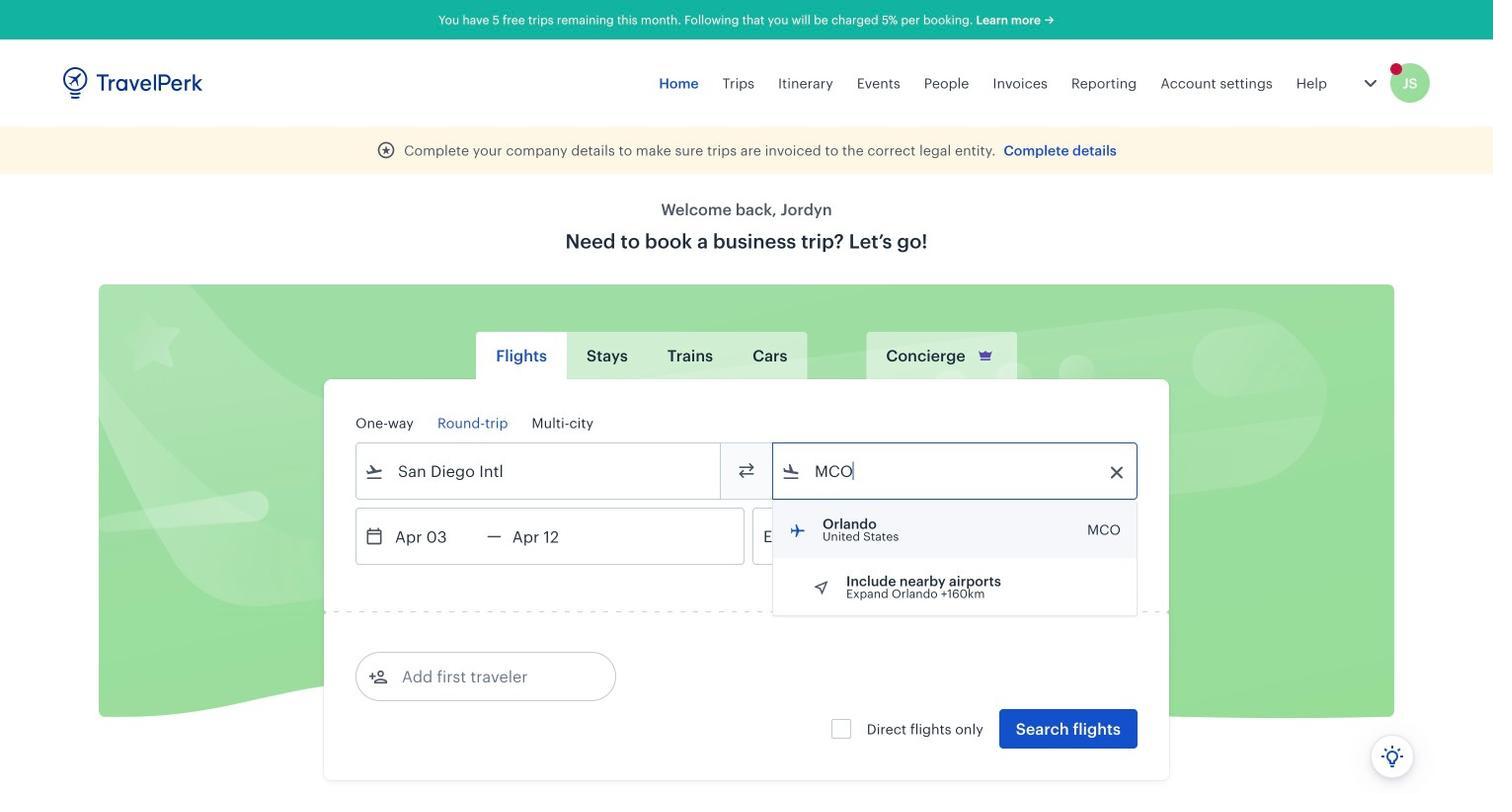 Task type: describe. For each thing, give the bounding box(es) containing it.
Return text field
[[502, 509, 604, 564]]

To search field
[[801, 455, 1111, 487]]



Task type: locate. For each thing, give the bounding box(es) containing it.
From search field
[[384, 455, 695, 487]]

Depart text field
[[384, 509, 487, 564]]

Add first traveler search field
[[388, 661, 594, 693]]



